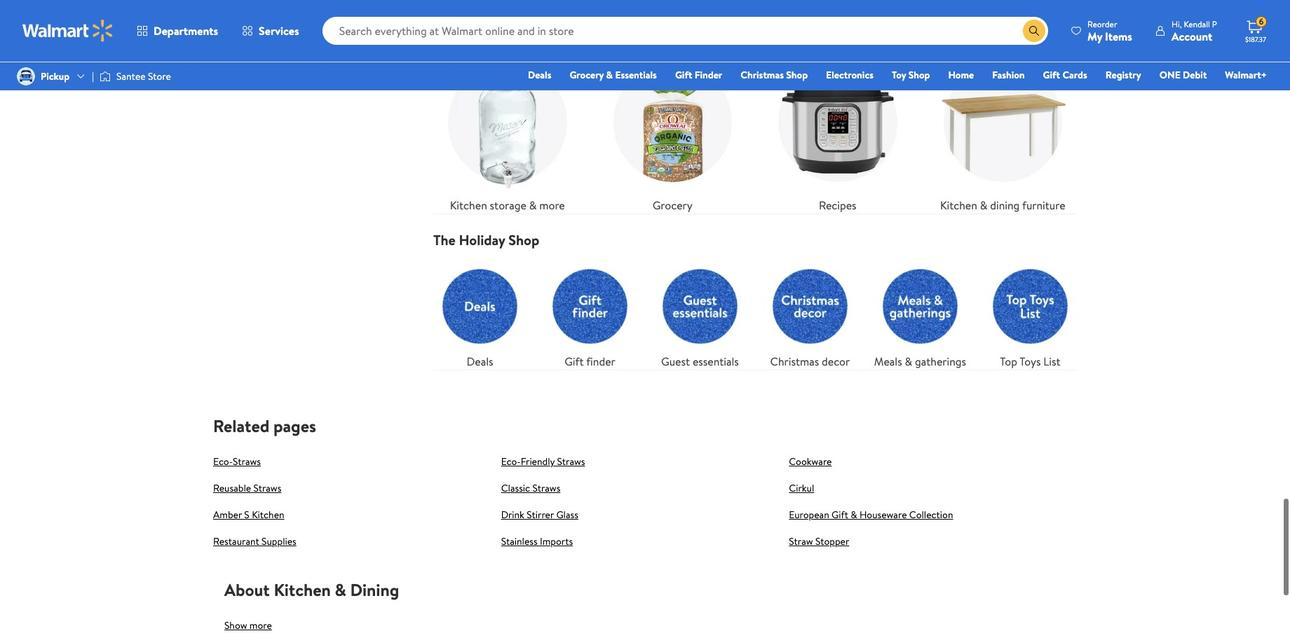 Task type: locate. For each thing, give the bounding box(es) containing it.
friendly
[[521, 455, 555, 469]]

glass
[[556, 508, 578, 522]]

eco- up reusable
[[213, 455, 233, 469]]

european gift & houseware collection link
[[789, 508, 953, 522]]

0 vertical spatial christmas
[[741, 68, 784, 82]]

top toys list link
[[984, 260, 1077, 370]]

toy
[[892, 68, 906, 82]]

1 horizontal spatial grocery
[[653, 198, 693, 213]]

deals link for grocery & essentials link
[[522, 67, 558, 83]]

christmas
[[741, 68, 784, 82], [770, 354, 819, 369]]

departments button
[[125, 14, 230, 48]]

shop for christmas shop
[[786, 68, 808, 82]]

p
[[1212, 18, 1217, 30]]

shop right toy
[[908, 68, 930, 82]]

shop left electronics
[[786, 68, 808, 82]]

1 list from the top
[[425, 37, 1085, 214]]

list containing deals
[[425, 249, 1085, 370]]

1 vertical spatial deals
[[467, 354, 493, 369]]

guest essentials link
[[653, 260, 747, 370]]

gift cards link
[[1037, 67, 1094, 83]]

amber s kitchen
[[213, 508, 284, 522]]

shop down storage
[[509, 231, 539, 250]]

kitchen up holiday
[[450, 198, 487, 213]]

restaurant
[[213, 535, 259, 549]]

my
[[1087, 28, 1102, 44]]

needs
[[533, 19, 568, 38]]

christmas left decor
[[770, 354, 819, 369]]

eco-friendly straws
[[501, 455, 585, 469]]

grocery
[[570, 68, 604, 82], [653, 198, 693, 213]]

0 horizontal spatial more
[[249, 619, 272, 633]]

gift for gift finder
[[675, 68, 692, 82]]

1 vertical spatial more
[[249, 619, 272, 633]]

grocery for grocery
[[653, 198, 693, 213]]

1 horizontal spatial more
[[539, 198, 565, 213]]

reusable straws
[[213, 482, 281, 496]]

kendall
[[1184, 18, 1210, 30]]

grocery inside list
[[653, 198, 693, 213]]

0 vertical spatial grocery
[[570, 68, 604, 82]]

gift for gift cards
[[1043, 68, 1060, 82]]

gift finder link
[[543, 260, 637, 370]]

services
[[259, 23, 299, 39]]

2 horizontal spatial shop
[[908, 68, 930, 82]]

more inside list
[[539, 198, 565, 213]]

straws up amber s kitchen
[[253, 482, 281, 496]]

gift finder
[[675, 68, 722, 82]]

electronics
[[826, 68, 874, 82]]

storage
[[490, 198, 526, 213]]

drink
[[501, 508, 524, 522]]

2 list from the top
[[425, 249, 1085, 370]]

straws up reusable straws link
[[233, 455, 261, 469]]

christmas decor link
[[763, 260, 857, 370]]

0 vertical spatial list
[[425, 37, 1085, 214]]

grocery for grocery & essentials
[[570, 68, 604, 82]]

reorder my items
[[1087, 18, 1132, 44]]

1 horizontal spatial eco-
[[501, 455, 521, 469]]

Walmart Site-Wide search field
[[322, 17, 1048, 45]]

furniture
[[1022, 198, 1065, 213]]

stirrer
[[527, 508, 554, 522]]

0 vertical spatial more
[[539, 198, 565, 213]]

gift cards
[[1043, 68, 1087, 82]]

 image
[[100, 69, 111, 83]]

classic
[[501, 482, 530, 496]]

eco-
[[213, 455, 233, 469], [501, 455, 521, 469]]

1 vertical spatial list
[[425, 249, 1085, 370]]

gift inside gift finder link
[[675, 68, 692, 82]]

more right storage
[[539, 198, 565, 213]]

gift finder link
[[669, 67, 729, 83]]

straws for classic straws
[[532, 482, 560, 496]]

european gift & houseware collection
[[789, 508, 953, 522]]

related pages
[[213, 414, 316, 438]]

essentials
[[615, 68, 657, 82]]

recipes link
[[763, 49, 912, 214]]

1 vertical spatial christmas
[[770, 354, 819, 369]]

services button
[[230, 14, 311, 48]]

gift inside gift finder link
[[565, 354, 584, 369]]

eco-straws link
[[213, 455, 261, 469]]

straws for eco-straws
[[233, 455, 261, 469]]

kitchen
[[450, 198, 487, 213], [940, 198, 977, 213], [252, 508, 284, 522], [274, 578, 331, 602]]

grocery & essentials link
[[563, 67, 663, 83]]

recipes
[[819, 198, 856, 213]]

1 horizontal spatial deals
[[528, 68, 551, 82]]

0 vertical spatial deals link
[[522, 67, 558, 83]]

walmart+
[[1225, 68, 1267, 82]]

0 horizontal spatial grocery
[[570, 68, 604, 82]]

&
[[606, 68, 613, 82], [529, 198, 537, 213], [980, 198, 987, 213], [905, 354, 912, 369], [851, 508, 857, 522], [335, 578, 346, 602]]

stainless imports
[[501, 535, 573, 549]]

2 eco- from the left
[[501, 455, 521, 469]]

deals link for gift finder link
[[433, 260, 527, 370]]

grocery & essentials
[[570, 68, 657, 82]]

Search search field
[[322, 17, 1048, 45]]

about kitchen & dining
[[224, 578, 399, 602]]

list containing kitchen storage & more
[[425, 37, 1085, 214]]

kitchen & dining furniture link
[[929, 49, 1077, 214]]

hi,
[[1171, 18, 1182, 30]]

more right show
[[249, 619, 272, 633]]

items
[[1105, 28, 1132, 44]]

straws down eco-friendly straws link
[[532, 482, 560, 496]]

straw stopper
[[789, 535, 849, 549]]

meals & gatherings
[[874, 354, 966, 369]]

stainless imports link
[[501, 535, 573, 549]]

toys
[[1020, 354, 1041, 369]]

0 horizontal spatial deals
[[467, 354, 493, 369]]

1 vertical spatial deals link
[[433, 260, 527, 370]]

deals
[[528, 68, 551, 82], [467, 354, 493, 369]]

list for the holiday shop
[[425, 249, 1085, 370]]

fashion link
[[986, 67, 1031, 83]]

1 vertical spatial grocery
[[653, 198, 693, 213]]

shop
[[786, 68, 808, 82], [908, 68, 930, 82], [509, 231, 539, 250]]

list
[[425, 37, 1085, 214], [425, 249, 1085, 370]]

 image
[[17, 67, 35, 86]]

christmas inside list
[[770, 354, 819, 369]]

guest
[[661, 354, 690, 369]]

debit
[[1183, 68, 1207, 82]]

1 horizontal spatial shop
[[786, 68, 808, 82]]

cirkul link
[[789, 482, 814, 496]]

one
[[1159, 68, 1180, 82]]

cards
[[1062, 68, 1087, 82]]

0 horizontal spatial eco-
[[213, 455, 233, 469]]

top toys list
[[1000, 354, 1060, 369]]

straws
[[233, 455, 261, 469], [557, 455, 585, 469], [253, 482, 281, 496], [532, 482, 560, 496]]

restaurant supplies link
[[213, 535, 296, 549]]

restaurant supplies
[[213, 535, 296, 549]]

deals link
[[522, 67, 558, 83], [433, 260, 527, 370]]

eco- up the classic
[[501, 455, 521, 469]]

christmas right finder
[[741, 68, 784, 82]]

1 eco- from the left
[[213, 455, 233, 469]]

cirkul
[[789, 482, 814, 496]]

finder
[[586, 354, 615, 369]]



Task type: describe. For each thing, give the bounding box(es) containing it.
gift finder
[[565, 354, 615, 369]]

classic straws link
[[501, 482, 560, 496]]

search icon image
[[1029, 25, 1040, 36]]

gift for gift finder
[[565, 354, 584, 369]]

decor
[[822, 354, 850, 369]]

reusable straws link
[[213, 482, 281, 496]]

0 horizontal spatial shop
[[509, 231, 539, 250]]

store
[[148, 69, 171, 83]]

all your kitchen needs
[[433, 19, 568, 38]]

registry
[[1105, 68, 1141, 82]]

christmas for christmas decor
[[770, 354, 819, 369]]

shop for toy shop
[[908, 68, 930, 82]]

finder
[[695, 68, 722, 82]]

toy shop
[[892, 68, 930, 82]]

dining
[[350, 578, 399, 602]]

classic straws
[[501, 482, 560, 496]]

christmas for christmas shop
[[741, 68, 784, 82]]

christmas shop link
[[734, 67, 814, 83]]

list for all your kitchen needs
[[425, 37, 1085, 214]]

cookware link
[[789, 455, 832, 469]]

all
[[433, 19, 450, 38]]

cookware
[[789, 455, 832, 469]]

amber s kitchen link
[[213, 508, 284, 522]]

drink stirrer glass link
[[501, 508, 578, 522]]

amber
[[213, 508, 242, 522]]

pages
[[273, 414, 316, 438]]

stainless
[[501, 535, 538, 549]]

santee
[[116, 69, 146, 83]]

kitchen storage & more link
[[433, 49, 582, 214]]

drink stirrer glass
[[501, 508, 578, 522]]

kitchen storage & more
[[450, 198, 565, 213]]

your
[[453, 19, 480, 38]]

eco- for straws
[[213, 455, 233, 469]]

imports
[[540, 535, 573, 549]]

christmas decor
[[770, 354, 850, 369]]

about
[[224, 578, 270, 602]]

one debit link
[[1153, 67, 1213, 83]]

|
[[92, 69, 94, 83]]

straw
[[789, 535, 813, 549]]

list
[[1043, 354, 1060, 369]]

walmart image
[[22, 20, 114, 42]]

eco-straws
[[213, 455, 261, 469]]

european
[[789, 508, 829, 522]]

holiday
[[459, 231, 505, 250]]

the
[[433, 231, 455, 250]]

santee store
[[116, 69, 171, 83]]

hi, kendall p account
[[1171, 18, 1217, 44]]

grocery link
[[598, 49, 747, 214]]

$187.37
[[1245, 34, 1266, 44]]

home
[[948, 68, 974, 82]]

reusable
[[213, 482, 251, 496]]

stopper
[[815, 535, 849, 549]]

meals
[[874, 354, 902, 369]]

deals inside list
[[467, 354, 493, 369]]

kitchen right s
[[252, 508, 284, 522]]

essentials
[[693, 354, 739, 369]]

dining
[[990, 198, 1020, 213]]

collection
[[909, 508, 953, 522]]

departments
[[154, 23, 218, 39]]

toy shop link
[[886, 67, 936, 83]]

kitchen down supplies
[[274, 578, 331, 602]]

reorder
[[1087, 18, 1117, 30]]

top
[[1000, 354, 1017, 369]]

straws right friendly
[[557, 455, 585, 469]]

meals & gatherings link
[[874, 260, 967, 370]]

show more
[[224, 619, 272, 633]]

home link
[[942, 67, 980, 83]]

0 vertical spatial deals
[[528, 68, 551, 82]]

more inside 'button'
[[249, 619, 272, 633]]

the holiday shop
[[433, 231, 539, 250]]

6
[[1259, 16, 1264, 27]]

show
[[224, 619, 247, 633]]

kitchen
[[483, 19, 529, 38]]

kitchen left dining
[[940, 198, 977, 213]]

related
[[213, 414, 269, 438]]

straws for reusable straws
[[253, 482, 281, 496]]

eco-friendly straws link
[[501, 455, 585, 469]]

eco- for friendly
[[501, 455, 521, 469]]

straw stopper link
[[789, 535, 849, 549]]

kitchen & dining furniture
[[940, 198, 1065, 213]]



Task type: vqa. For each thing, say whether or not it's contained in the screenshot.
Gift within list
yes



